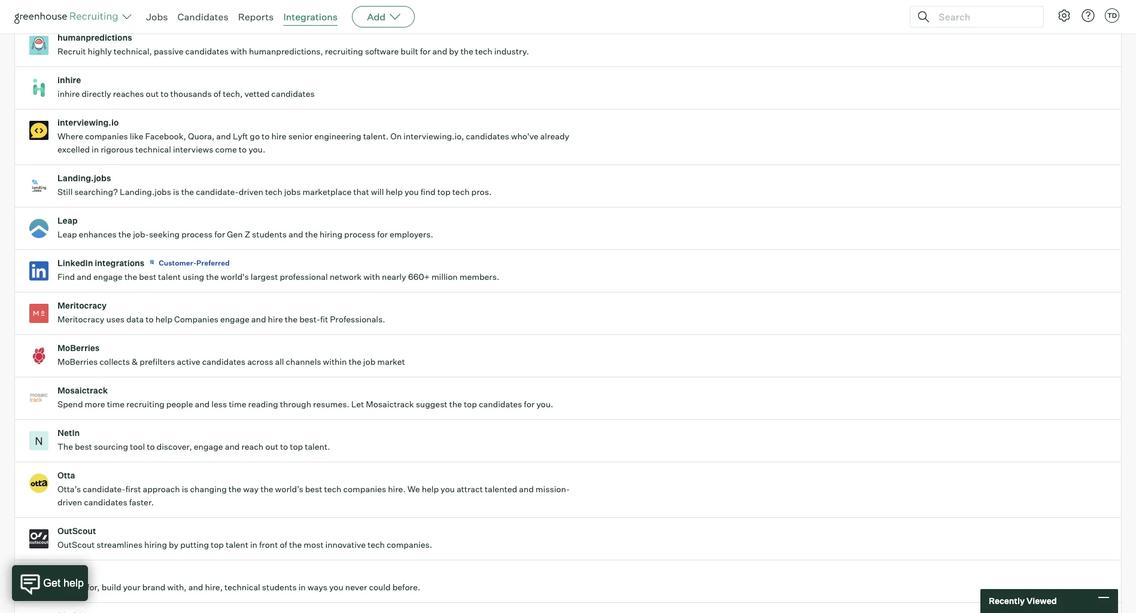 Task type: locate. For each thing, give the bounding box(es) containing it.
0 vertical spatial you
[[405, 187, 419, 197]]

the left job-
[[118, 229, 131, 240]]

tech,
[[223, 89, 243, 99]]

hire inside 'link'
[[267, 4, 282, 14]]

0 horizontal spatial recruiting
[[126, 400, 165, 410]]

0 vertical spatial is
[[173, 187, 180, 197]]

1 horizontal spatial time
[[229, 400, 246, 410]]

data
[[126, 315, 144, 325]]

companies inside otta otta's candidate-first approach is changing the way the world's best tech companies hire. we help you attract talented and mission- driven candidates faster.
[[343, 485, 386, 495]]

2 moberries from the top
[[57, 357, 98, 367]]

is left changing
[[182, 485, 188, 495]]

of inside get access to highly targeted passive candidates and hire them at the click of a button. 'link'
[[350, 4, 357, 14]]

moberries up the spend
[[57, 343, 100, 353]]

the inside 'humanpredictions recruit highly technical, passive candidates with humanpredictions, recruiting software built for and by the tech industry.'
[[461, 46, 474, 56]]

job-
[[133, 229, 149, 240]]

landing.jobs up job-
[[120, 187, 171, 197]]

1 horizontal spatial driven
[[239, 187, 263, 197]]

students inside leap leap enhances the job-seeking process for gen z students and the hiring process for employers.
[[252, 229, 287, 240]]

top inside 'outscout outscout streamlines hiring by putting top talent in front of the most innovative tech companies.'
[[211, 540, 224, 550]]

1 vertical spatial talent
[[226, 540, 248, 550]]

1 horizontal spatial candidate-
[[196, 187, 239, 197]]

to inside 'meritocracy meritocracy uses data to help companies engage and hire the best-fit professionals.'
[[146, 315, 154, 325]]

and right built
[[433, 46, 448, 56]]

and inside mosaictrack spend more time recruiting people and less time reading through resumes. let mosaictrack suggest the top candidates for you.
[[195, 400, 210, 410]]

by right built
[[449, 46, 459, 56]]

and left reach
[[225, 442, 240, 452]]

for
[[420, 46, 431, 56], [214, 229, 225, 240], [377, 229, 388, 240], [524, 400, 535, 410]]

1 horizontal spatial technical
[[225, 583, 260, 593]]

1 horizontal spatial talent.
[[363, 131, 389, 141]]

highly left targeted
[[112, 4, 136, 14]]

talent left front
[[226, 540, 248, 550]]

hire,
[[205, 583, 223, 593]]

driven inside otta otta's candidate-first approach is changing the way the world's best tech companies hire. we help you attract talented and mission- driven candidates faster.
[[57, 498, 82, 508]]

market
[[377, 357, 405, 367]]

0 horizontal spatial time
[[107, 400, 125, 410]]

1 vertical spatial companies
[[343, 485, 386, 495]]

1 vertical spatial passive
[[154, 46, 184, 56]]

candidate-
[[196, 187, 239, 197], [83, 485, 126, 495]]

to inside 'link'
[[102, 4, 110, 14]]

1 horizontal spatial talent
[[226, 540, 248, 550]]

0 vertical spatial of
[[350, 4, 357, 14]]

passive right technical,
[[154, 46, 184, 56]]

0 vertical spatial meritocracy
[[57, 301, 107, 311]]

2 horizontal spatial you
[[441, 485, 455, 495]]

with inside 'humanpredictions recruit highly technical, passive candidates with humanpredictions, recruiting software built for and by the tech industry.'
[[231, 46, 247, 56]]

0 vertical spatial recruiting
[[325, 46, 363, 56]]

0 vertical spatial hire
[[267, 4, 282, 14]]

0 vertical spatial out
[[146, 89, 159, 99]]

1 vertical spatial highly
[[88, 46, 112, 56]]

and up across
[[251, 315, 266, 325]]

interviewing.io
[[57, 117, 119, 128]]

1 vertical spatial driven
[[57, 498, 82, 508]]

tech left industry.
[[475, 46, 493, 56]]

1 vertical spatial talent.
[[305, 442, 330, 452]]

top right suggest
[[464, 400, 477, 410]]

and left them
[[250, 4, 265, 14]]

0 horizontal spatial technical
[[135, 144, 171, 155]]

0 horizontal spatial you
[[329, 583, 344, 593]]

approach
[[143, 485, 180, 495]]

hiring down marketplace
[[320, 229, 343, 240]]

engage right discover,
[[194, 442, 223, 452]]

2 horizontal spatial of
[[350, 4, 357, 14]]

technical right hire,
[[225, 583, 260, 593]]

out right reaches
[[146, 89, 159, 99]]

process
[[182, 229, 213, 240], [344, 229, 376, 240]]

to down lyft
[[239, 144, 247, 155]]

rigorous
[[101, 144, 134, 155]]

talent
[[158, 272, 181, 282], [226, 540, 248, 550]]

tech right "innovative"
[[368, 540, 385, 550]]

in right excelled
[[92, 144, 99, 155]]

and down linkedin
[[77, 272, 92, 282]]

of
[[350, 4, 357, 14], [214, 89, 221, 99], [280, 540, 287, 550]]

to right go
[[262, 131, 270, 141]]

candidate- down come
[[196, 187, 239, 197]]

by inside 'humanpredictions recruit highly technical, passive candidates with humanpredictions, recruiting software built for and by the tech industry.'
[[449, 46, 459, 56]]

the inside 'link'
[[315, 4, 328, 14]]

you left find
[[405, 187, 419, 197]]

1 outscout from the top
[[57, 527, 96, 537]]

and up come
[[216, 131, 231, 141]]

0 vertical spatial you.
[[249, 144, 265, 155]]

0 vertical spatial passive
[[173, 4, 203, 14]]

get access to highly targeted passive candidates and hire them at the click of a button. link
[[15, 0, 1122, 25]]

viewed
[[1027, 597, 1057, 607]]

will
[[371, 187, 384, 197]]

come
[[215, 144, 237, 155]]

0 horizontal spatial of
[[214, 89, 221, 99]]

1 horizontal spatial hiring
[[320, 229, 343, 240]]

interviews
[[173, 144, 214, 155]]

go
[[250, 131, 260, 141]]

0 vertical spatial candidate-
[[196, 187, 239, 197]]

1 vertical spatial landing.jobs
[[120, 187, 171, 197]]

0 vertical spatial help
[[386, 187, 403, 197]]

seeking
[[149, 229, 180, 240]]

1 vertical spatial by
[[169, 540, 179, 550]]

the inside moberries moberries collects & prefilters active candidates across all channels within the job market
[[349, 357, 362, 367]]

vetted
[[245, 89, 270, 99]]

1 horizontal spatial companies
[[343, 485, 386, 495]]

students left ways
[[262, 583, 297, 593]]

suggest
[[416, 400, 448, 410]]

1 vertical spatial of
[[214, 89, 221, 99]]

2 vertical spatial help
[[422, 485, 439, 495]]

0 vertical spatial mosaictrack
[[57, 386, 108, 396]]

of right front
[[280, 540, 287, 550]]

candidates inside get access to highly targeted passive candidates and hire them at the click of a button. 'link'
[[205, 4, 248, 14]]

hire left them
[[267, 4, 282, 14]]

and inside interviewing.io where companies like facebook, quora, and lyft go to hire senior engineering talent. on interviewing.io, candidates who've already excelled in rigorous technical interviews come to you.
[[216, 131, 231, 141]]

technical inside piazza search for, build your brand with, and hire, technical students in ways you never could before.
[[225, 583, 260, 593]]

1 vertical spatial help
[[155, 315, 173, 325]]

1 vertical spatial candidate-
[[83, 485, 126, 495]]

1 vertical spatial hiring
[[144, 540, 167, 550]]

highly down humanpredictions
[[88, 46, 112, 56]]

and left hire,
[[188, 583, 203, 593]]

in left ways
[[299, 583, 306, 593]]

1 vertical spatial you
[[441, 485, 455, 495]]

1 moberries from the top
[[57, 343, 100, 353]]

piazza search for, build your brand with, and hire, technical students in ways you never could before.
[[57, 569, 420, 593]]

help right data
[[155, 315, 173, 325]]

0 horizontal spatial talent.
[[305, 442, 330, 452]]

1 horizontal spatial mosaictrack
[[366, 400, 414, 410]]

tech inside otta otta's candidate-first approach is changing the way the world's best tech companies hire. we help you attract talented and mission- driven candidates faster.
[[324, 485, 342, 495]]

you left attract
[[441, 485, 455, 495]]

2 vertical spatial best
[[305, 485, 322, 495]]

2 vertical spatial engage
[[194, 442, 223, 452]]

find
[[57, 272, 75, 282]]

candidates inside otta otta's candidate-first approach is changing the way the world's best tech companies hire. we help you attract talented and mission- driven candidates faster.
[[84, 498, 127, 508]]

tech left pros.
[[453, 187, 470, 197]]

1 vertical spatial engage
[[220, 315, 250, 325]]

0 horizontal spatial talent
[[158, 272, 181, 282]]

netin the best sourcing tool to discover, engage and reach out to top talent.
[[57, 428, 330, 452]]

driven inside landing.jobs still searching? landing.jobs is the candidate-driven tech jobs marketplace that will help you find top tech pros.
[[239, 187, 263, 197]]

way
[[243, 485, 259, 495]]

z
[[245, 229, 250, 240]]

technical down "facebook,"
[[135, 144, 171, 155]]

discover,
[[157, 442, 192, 452]]

hire left the senior
[[272, 131, 287, 141]]

greenhouse recruiting image
[[14, 10, 122, 24]]

moberries left collects
[[57, 357, 98, 367]]

0 vertical spatial by
[[449, 46, 459, 56]]

candidate- inside landing.jobs still searching? landing.jobs is the candidate-driven tech jobs marketplace that will help you find top tech pros.
[[196, 187, 239, 197]]

and right talented in the bottom left of the page
[[519, 485, 534, 495]]

students for in
[[262, 583, 297, 593]]

help inside otta otta's candidate-first approach is changing the way the world's best tech companies hire. we help you attract talented and mission- driven candidates faster.
[[422, 485, 439, 495]]

recently
[[989, 597, 1025, 607]]

the
[[57, 442, 73, 452]]

streamlines
[[97, 540, 143, 550]]

1 time from the left
[[107, 400, 125, 410]]

technical inside interviewing.io where companies like facebook, quora, and lyft go to hire senior engineering talent. on interviewing.io, candidates who've already excelled in rigorous technical interviews come to you.
[[135, 144, 171, 155]]

passive right jobs
[[173, 4, 203, 14]]

0 horizontal spatial is
[[173, 187, 180, 197]]

to
[[102, 4, 110, 14], [161, 89, 169, 99], [262, 131, 270, 141], [239, 144, 247, 155], [146, 315, 154, 325], [147, 442, 155, 452], [280, 442, 288, 452]]

by left 'putting'
[[169, 540, 179, 550]]

software
[[365, 46, 399, 56]]

by inside 'outscout outscout streamlines hiring by putting top talent in front of the most innovative tech companies.'
[[169, 540, 179, 550]]

recruiting inside mosaictrack spend more time recruiting people and less time reading through resumes. let mosaictrack suggest the top candidates for you.
[[126, 400, 165, 410]]

with left nearly
[[364, 272, 380, 282]]

driven down 'otta's' in the bottom left of the page
[[57, 498, 82, 508]]

brand
[[142, 583, 166, 593]]

candidates inside 'humanpredictions recruit highly technical, passive candidates with humanpredictions, recruiting software built for and by the tech industry.'
[[185, 46, 229, 56]]

1 vertical spatial in
[[250, 540, 257, 550]]

outscout
[[57, 527, 96, 537], [57, 540, 95, 550]]

1 vertical spatial technical
[[225, 583, 260, 593]]

to left thousands
[[161, 89, 169, 99]]

1 vertical spatial moberries
[[57, 357, 98, 367]]

top down the through
[[290, 442, 303, 452]]

add button
[[352, 6, 415, 28]]

0 horizontal spatial with
[[231, 46, 247, 56]]

1 vertical spatial is
[[182, 485, 188, 495]]

the right at at the left top of page
[[315, 4, 328, 14]]

get
[[57, 4, 72, 14]]

industry.
[[494, 46, 529, 56]]

2 vertical spatial in
[[299, 583, 306, 593]]

2 leap from the top
[[57, 229, 77, 240]]

process up customer-preferred
[[182, 229, 213, 240]]

1 vertical spatial inhire
[[57, 89, 80, 99]]

best down integrations
[[139, 272, 156, 282]]

0 vertical spatial companies
[[85, 131, 128, 141]]

the left way
[[229, 485, 241, 495]]

talent. left on
[[363, 131, 389, 141]]

time
[[107, 400, 125, 410], [229, 400, 246, 410]]

jobs link
[[146, 11, 168, 23]]

1 horizontal spatial recruiting
[[325, 46, 363, 56]]

mosaictrack right let
[[366, 400, 414, 410]]

recruiting left software
[[325, 46, 363, 56]]

hiring right streamlines
[[144, 540, 167, 550]]

you inside piazza search for, build your brand with, and hire, technical students in ways you never could before.
[[329, 583, 344, 593]]

get access to highly targeted passive candidates and hire them at the click of a button.
[[57, 4, 394, 14]]

0 horizontal spatial mosaictrack
[[57, 386, 108, 396]]

of left a
[[350, 4, 357, 14]]

1 vertical spatial you.
[[537, 400, 554, 410]]

engage for companies
[[220, 315, 250, 325]]

0 vertical spatial talent.
[[363, 131, 389, 141]]

0 horizontal spatial out
[[146, 89, 159, 99]]

in inside 'outscout outscout streamlines hiring by putting top talent in front of the most innovative tech companies.'
[[250, 540, 257, 550]]

facebook,
[[145, 131, 186, 141]]

by
[[449, 46, 459, 56], [169, 540, 179, 550]]

hire left the best-
[[268, 315, 283, 325]]

1 horizontal spatial you.
[[537, 400, 554, 410]]

1 horizontal spatial you
[[405, 187, 419, 197]]

companies up rigorous
[[85, 131, 128, 141]]

a
[[359, 4, 364, 14]]

2 horizontal spatial in
[[299, 583, 306, 593]]

companies left hire.
[[343, 485, 386, 495]]

and
[[250, 4, 265, 14], [433, 46, 448, 56], [216, 131, 231, 141], [289, 229, 303, 240], [77, 272, 92, 282], [251, 315, 266, 325], [195, 400, 210, 410], [225, 442, 240, 452], [519, 485, 534, 495], [188, 583, 203, 593]]

candidate- right 'otta's' in the bottom left of the page
[[83, 485, 126, 495]]

best inside otta otta's candidate-first approach is changing the way the world's best tech companies hire. we help you attract talented and mission- driven candidates faster.
[[305, 485, 322, 495]]

talent. inside interviewing.io where companies like facebook, quora, and lyft go to hire senior engineering talent. on interviewing.io, candidates who've already excelled in rigorous technical interviews come to you.
[[363, 131, 389, 141]]

the inside mosaictrack spend more time recruiting people and less time reading through resumes. let mosaictrack suggest the top candidates for you.
[[449, 400, 462, 410]]

top inside netin the best sourcing tool to discover, engage and reach out to top talent.
[[290, 442, 303, 452]]

2 vertical spatial you
[[329, 583, 344, 593]]

engage down the linkedin integrations
[[93, 272, 123, 282]]

top inside mosaictrack spend more time recruiting people and less time reading through resumes. let mosaictrack suggest the top candidates for you.
[[464, 400, 477, 410]]

the right way
[[261, 485, 273, 495]]

0 horizontal spatial candidate-
[[83, 485, 126, 495]]

top inside landing.jobs still searching? landing.jobs is the candidate-driven tech jobs marketplace that will help you find top tech pros.
[[438, 187, 451, 197]]

you inside landing.jobs still searching? landing.jobs is the candidate-driven tech jobs marketplace that will help you find top tech pros.
[[405, 187, 419, 197]]

using
[[183, 272, 204, 282]]

1 vertical spatial out
[[265, 442, 278, 452]]

fit
[[320, 315, 328, 325]]

candidates
[[205, 4, 248, 14], [185, 46, 229, 56], [271, 89, 315, 99], [466, 131, 509, 141], [202, 357, 246, 367], [479, 400, 522, 410], [84, 498, 127, 508]]

0 vertical spatial talent
[[158, 272, 181, 282]]

spend
[[57, 400, 83, 410]]

help right we
[[422, 485, 439, 495]]

meritocracy down find
[[57, 301, 107, 311]]

and left the less at left
[[195, 400, 210, 410]]

landing.jobs up 'searching?'
[[57, 173, 111, 183]]

people
[[166, 400, 193, 410]]

and down 'jobs'
[[289, 229, 303, 240]]

0 horizontal spatial process
[[182, 229, 213, 240]]

to right access
[[102, 4, 110, 14]]

leap down still
[[57, 216, 78, 226]]

the left job
[[349, 357, 362, 367]]

the down integrations
[[124, 272, 137, 282]]

1 horizontal spatial help
[[386, 187, 403, 197]]

humanpredictions
[[57, 32, 132, 43]]

humanpredictions recruit highly technical, passive candidates with humanpredictions, recruiting software built for and by the tech industry.
[[57, 32, 529, 56]]

0 vertical spatial outscout
[[57, 527, 96, 537]]

tech right world's at the left
[[324, 485, 342, 495]]

0 horizontal spatial driven
[[57, 498, 82, 508]]

1 horizontal spatial in
[[250, 540, 257, 550]]

engage inside 'meritocracy meritocracy uses data to help companies engage and hire the best-fit professionals.'
[[220, 315, 250, 325]]

putting
[[180, 540, 209, 550]]

0 vertical spatial in
[[92, 144, 99, 155]]

outscout down 'otta's' in the bottom left of the page
[[57, 527, 96, 537]]

job
[[363, 357, 376, 367]]

in left front
[[250, 540, 257, 550]]

2 time from the left
[[229, 400, 246, 410]]

to right tool
[[147, 442, 155, 452]]

out right reach
[[265, 442, 278, 452]]

0 vertical spatial moberries
[[57, 343, 100, 353]]

best right the the on the bottom left of page
[[75, 442, 92, 452]]

0 vertical spatial driven
[[239, 187, 263, 197]]

the left the most
[[289, 540, 302, 550]]

for inside 'humanpredictions recruit highly technical, passive candidates with humanpredictions, recruiting software built for and by the tech industry.'
[[420, 46, 431, 56]]

0 horizontal spatial companies
[[85, 131, 128, 141]]

meritocracy left uses
[[57, 315, 104, 325]]

moberries
[[57, 343, 100, 353], [57, 357, 98, 367]]

0 horizontal spatial you.
[[249, 144, 265, 155]]

help right will
[[386, 187, 403, 197]]

mosaictrack up more at the left bottom of the page
[[57, 386, 108, 396]]

students inside piazza search for, build your brand with, and hire, technical students in ways you never could before.
[[262, 583, 297, 593]]

already
[[541, 131, 570, 141]]

students right z
[[252, 229, 287, 240]]

the right suggest
[[449, 400, 462, 410]]

2 vertical spatial hire
[[268, 315, 283, 325]]

engage inside netin the best sourcing tool to discover, engage and reach out to top talent.
[[194, 442, 223, 452]]

1 horizontal spatial is
[[182, 485, 188, 495]]

the left the best-
[[285, 315, 298, 325]]

companies
[[85, 131, 128, 141], [343, 485, 386, 495]]

technical
[[135, 144, 171, 155], [225, 583, 260, 593]]

you right ways
[[329, 583, 344, 593]]

0 horizontal spatial help
[[155, 315, 173, 325]]

professionals.
[[330, 315, 385, 325]]

you.
[[249, 144, 265, 155], [537, 400, 554, 410]]

add
[[367, 11, 386, 23]]

and inside netin the best sourcing tool to discover, engage and reach out to top talent.
[[225, 442, 240, 452]]

1 vertical spatial hire
[[272, 131, 287, 141]]

jobs
[[284, 187, 301, 197]]

1 horizontal spatial of
[[280, 540, 287, 550]]

help inside landing.jobs still searching? landing.jobs is the candidate-driven tech jobs marketplace that will help you find top tech pros.
[[386, 187, 403, 197]]

1 vertical spatial outscout
[[57, 540, 95, 550]]

candidates inside interviewing.io where companies like facebook, quora, and lyft go to hire senior engineering talent. on interviewing.io, candidates who've already excelled in rigorous technical interviews come to you.
[[466, 131, 509, 141]]

top right find
[[438, 187, 451, 197]]

best right world's at the left
[[305, 485, 322, 495]]

talent down customer-
[[158, 272, 181, 282]]

1 horizontal spatial by
[[449, 46, 459, 56]]

0 vertical spatial technical
[[135, 144, 171, 155]]

1 vertical spatial students
[[262, 583, 297, 593]]

0 horizontal spatial by
[[169, 540, 179, 550]]

talent inside 'outscout outscout streamlines hiring by putting top talent in front of the most innovative tech companies.'
[[226, 540, 248, 550]]

inhire left directly
[[57, 89, 80, 99]]

is up seeking
[[173, 187, 180, 197]]

you inside otta otta's candidate-first approach is changing the way the world's best tech companies hire. we help you attract talented and mission- driven candidates faster.
[[441, 485, 455, 495]]

top right 'putting'
[[211, 540, 224, 550]]

2 vertical spatial of
[[280, 540, 287, 550]]

find
[[421, 187, 436, 197]]

is inside otta otta's candidate-first approach is changing the way the world's best tech companies hire. we help you attract talented and mission- driven candidates faster.
[[182, 485, 188, 495]]

candidates inside mosaictrack spend more time recruiting people and less time reading through resumes. let mosaictrack suggest the top candidates for you.
[[479, 400, 522, 410]]

hiring
[[320, 229, 343, 240], [144, 540, 167, 550]]

talent.
[[363, 131, 389, 141], [305, 442, 330, 452]]

0 vertical spatial highly
[[112, 4, 136, 14]]

piazza
[[57, 569, 84, 579]]

front
[[259, 540, 278, 550]]

of left 'tech,' at the top left
[[214, 89, 221, 99]]

talent. inside netin the best sourcing tool to discover, engage and reach out to top talent.
[[305, 442, 330, 452]]

leap up linkedin
[[57, 229, 77, 240]]

2 horizontal spatial best
[[305, 485, 322, 495]]

hire inside interviewing.io where companies like facebook, quora, and lyft go to hire senior engineering talent. on interviewing.io, candidates who've already excelled in rigorous technical interviews come to you.
[[272, 131, 287, 141]]

the down interviews
[[181, 187, 194, 197]]

0 vertical spatial landing.jobs
[[57, 173, 111, 183]]

0 vertical spatial leap
[[57, 216, 78, 226]]

engage up moberries moberries collects & prefilters active candidates across all channels within the job market
[[220, 315, 250, 325]]

recruiting inside 'humanpredictions recruit highly technical, passive candidates with humanpredictions, recruiting software built for and by the tech industry.'
[[325, 46, 363, 56]]

attract
[[457, 485, 483, 495]]

integrations
[[95, 258, 145, 268]]

recruit
[[57, 46, 86, 56]]

the left industry.
[[461, 46, 474, 56]]

0 vertical spatial inhire
[[57, 75, 81, 85]]

process down "that"
[[344, 229, 376, 240]]

interviewing.io where companies like facebook, quora, and lyft go to hire senior engineering talent. on interviewing.io, candidates who've already excelled in rigorous technical interviews come to you.
[[57, 117, 570, 155]]

with down reports
[[231, 46, 247, 56]]

outscout up the piazza
[[57, 540, 95, 550]]

highly
[[112, 4, 136, 14], [88, 46, 112, 56]]

1 vertical spatial with
[[364, 272, 380, 282]]

click
[[330, 4, 348, 14]]



Task type: vqa. For each thing, say whether or not it's contained in the screenshot.
35
no



Task type: describe. For each thing, give the bounding box(es) containing it.
td button
[[1105, 8, 1120, 23]]

employers.
[[390, 229, 433, 240]]

jobs
[[146, 11, 168, 23]]

help inside 'meritocracy meritocracy uses data to help companies engage and hire the best-fit professionals.'
[[155, 315, 173, 325]]

mission-
[[536, 485, 570, 495]]

excelled
[[57, 144, 90, 155]]

in inside piazza search for, build your brand with, and hire, technical students in ways you never could before.
[[299, 583, 306, 593]]

the up professional at the left of the page
[[305, 229, 318, 240]]

candidates inside inhire inhire directly reaches out to thousands of tech, vetted candidates
[[271, 89, 315, 99]]

professional
[[280, 272, 328, 282]]

candidates inside moberries moberries collects & prefilters active candidates across all channels within the job market
[[202, 357, 246, 367]]

companies inside interviewing.io where companies like facebook, quora, and lyft go to hire senior engineering talent. on interviewing.io, candidates who've already excelled in rigorous technical interviews come to you.
[[85, 131, 128, 141]]

highly inside 'humanpredictions recruit highly technical, passive candidates with humanpredictions, recruiting software built for and by the tech industry.'
[[88, 46, 112, 56]]

let
[[351, 400, 364, 410]]

directly
[[82, 89, 111, 99]]

and inside piazza search for, build your brand with, and hire, technical students in ways you never could before.
[[188, 583, 203, 593]]

talent. for engineering
[[363, 131, 389, 141]]

the down preferred
[[206, 272, 219, 282]]

world's
[[275, 485, 303, 495]]

reaches
[[113, 89, 144, 99]]

and inside 'meritocracy meritocracy uses data to help companies engage and hire the best-fit professionals.'
[[251, 315, 266, 325]]

across
[[247, 357, 273, 367]]

enhances
[[79, 229, 117, 240]]

to inside inhire inhire directly reaches out to thousands of tech, vetted candidates
[[161, 89, 169, 99]]

who've
[[511, 131, 539, 141]]

1 inhire from the top
[[57, 75, 81, 85]]

within
[[323, 357, 347, 367]]

out inside netin the best sourcing tool to discover, engage and reach out to top talent.
[[265, 442, 278, 452]]

of inside 'outscout outscout streamlines hiring by putting top talent in front of the most innovative tech companies.'
[[280, 540, 287, 550]]

senior
[[288, 131, 313, 141]]

tech inside 'humanpredictions recruit highly technical, passive candidates with humanpredictions, recruiting software built for and by the tech industry.'
[[475, 46, 493, 56]]

largest
[[251, 272, 278, 282]]

recently viewed
[[989, 597, 1057, 607]]

candidates
[[178, 11, 229, 23]]

hiring inside 'outscout outscout streamlines hiring by putting top talent in front of the most innovative tech companies.'
[[144, 540, 167, 550]]

never
[[345, 583, 367, 593]]

reading
[[248, 400, 278, 410]]

students for and
[[252, 229, 287, 240]]

before.
[[393, 583, 420, 593]]

0 horizontal spatial landing.jobs
[[57, 173, 111, 183]]

the inside 'meritocracy meritocracy uses data to help companies engage and hire the best-fit professionals.'
[[285, 315, 298, 325]]

1 vertical spatial mosaictrack
[[366, 400, 414, 410]]

searching?
[[74, 187, 118, 197]]

could
[[369, 583, 391, 593]]

meritocracy meritocracy uses data to help companies engage and hire the best-fit professionals.
[[57, 301, 385, 325]]

hire.
[[388, 485, 406, 495]]

with,
[[167, 583, 187, 593]]

2 process from the left
[[344, 229, 376, 240]]

2 meritocracy from the top
[[57, 315, 104, 325]]

netin
[[57, 428, 80, 438]]

humanpredictions,
[[249, 46, 323, 56]]

outscout outscout streamlines hiring by putting top talent in front of the most innovative tech companies.
[[57, 527, 432, 550]]

1 horizontal spatial best
[[139, 272, 156, 282]]

0 vertical spatial engage
[[93, 272, 123, 282]]

&
[[132, 357, 138, 367]]

integrations
[[283, 11, 338, 23]]

you. inside interviewing.io where companies like facebook, quora, and lyft go to hire senior engineering talent. on interviewing.io, candidates who've already excelled in rigorous technical interviews come to you.
[[249, 144, 265, 155]]

lyft
[[233, 131, 248, 141]]

passive inside 'link'
[[173, 4, 203, 14]]

candidate- inside otta otta's candidate-first approach is changing the way the world's best tech companies hire. we help you attract talented and mission- driven candidates faster.
[[83, 485, 126, 495]]

reach
[[242, 442, 264, 452]]

inhire inhire directly reaches out to thousands of tech, vetted candidates
[[57, 75, 315, 99]]

2 outscout from the top
[[57, 540, 95, 550]]

ways
[[308, 583, 328, 593]]

talented
[[485, 485, 517, 495]]

interviewing.io,
[[404, 131, 464, 141]]

for,
[[87, 583, 100, 593]]

more
[[85, 400, 105, 410]]

passive inside 'humanpredictions recruit highly technical, passive candidates with humanpredictions, recruiting software built for and by the tech industry.'
[[154, 46, 184, 56]]

reports
[[238, 11, 274, 23]]

engage for discover,
[[194, 442, 223, 452]]

and inside 'link'
[[250, 4, 265, 14]]

tech left 'jobs'
[[265, 187, 283, 197]]

of inside inhire inhire directly reaches out to thousands of tech, vetted candidates
[[214, 89, 221, 99]]

at
[[306, 4, 313, 14]]

highly inside 'link'
[[112, 4, 136, 14]]

otta otta's candidate-first approach is changing the way the world's best tech companies hire. we help you attract talented and mission- driven candidates faster.
[[57, 471, 570, 508]]

configure image
[[1058, 8, 1072, 23]]

we
[[408, 485, 420, 495]]

hiring inside leap leap enhances the job-seeking process for gen z students and the hiring process for employers.
[[320, 229, 343, 240]]

gen
[[227, 229, 243, 240]]

to right reach
[[280, 442, 288, 452]]

and inside leap leap enhances the job-seeking process for gen z students and the hiring process for employers.
[[289, 229, 303, 240]]

in inside interviewing.io where companies like facebook, quora, and lyft go to hire senior engineering talent. on interviewing.io, candidates who've already excelled in rigorous technical interviews come to you.
[[92, 144, 99, 155]]

otta's
[[57, 485, 81, 495]]

the inside 'outscout outscout streamlines hiring by putting top talent in front of the most innovative tech companies.'
[[289, 540, 302, 550]]

technical,
[[114, 46, 152, 56]]

best inside netin the best sourcing tool to discover, engage and reach out to top talent.
[[75, 442, 92, 452]]

linkedin
[[57, 258, 93, 268]]

candidates link
[[178, 11, 229, 23]]

less
[[212, 400, 227, 410]]

leap leap enhances the job-seeking process for gen z students and the hiring process for employers.
[[57, 216, 433, 240]]

built
[[401, 46, 418, 56]]

most
[[304, 540, 324, 550]]

you. inside mosaictrack spend more time recruiting people and less time reading through resumes. let mosaictrack suggest the top candidates for you.
[[537, 400, 554, 410]]

1 process from the left
[[182, 229, 213, 240]]

access
[[73, 4, 100, 14]]

tool
[[130, 442, 145, 452]]

where
[[57, 131, 83, 141]]

innovative
[[326, 540, 366, 550]]

for inside mosaictrack spend more time recruiting people and less time reading through resumes. let mosaictrack suggest the top candidates for you.
[[524, 400, 535, 410]]

1 meritocracy from the top
[[57, 301, 107, 311]]

td
[[1108, 11, 1118, 20]]

on
[[391, 131, 402, 141]]

talent. for top
[[305, 442, 330, 452]]

nearly
[[382, 272, 406, 282]]

collects
[[100, 357, 130, 367]]

thousands
[[170, 89, 212, 99]]

1 leap from the top
[[57, 216, 78, 226]]

members.
[[460, 272, 500, 282]]

2 inhire from the top
[[57, 89, 80, 99]]

out inside inhire inhire directly reaches out to thousands of tech, vetted candidates
[[146, 89, 159, 99]]

tech inside 'outscout outscout streamlines hiring by putting top talent in front of the most innovative tech companies.'
[[368, 540, 385, 550]]

the inside landing.jobs still searching? landing.jobs is the candidate-driven tech jobs marketplace that will help you find top tech pros.
[[181, 187, 194, 197]]

n
[[35, 435, 43, 448]]

mosaictrack spend more time recruiting people and less time reading through resumes. let mosaictrack suggest the top candidates for you.
[[57, 386, 554, 410]]

companies.
[[387, 540, 432, 550]]

through
[[280, 400, 311, 410]]

quora,
[[188, 131, 215, 141]]

hire inside 'meritocracy meritocracy uses data to help companies engage and hire the best-fit professionals.'
[[268, 315, 283, 325]]

Search text field
[[936, 8, 1033, 25]]

channels
[[286, 357, 321, 367]]

your
[[123, 583, 141, 593]]

is inside landing.jobs still searching? landing.jobs is the candidate-driven tech jobs marketplace that will help you find top tech pros.
[[173, 187, 180, 197]]

them
[[284, 4, 304, 14]]

and inside otta otta's candidate-first approach is changing the way the world's best tech companies hire. we help you attract talented and mission- driven candidates faster.
[[519, 485, 534, 495]]

network
[[330, 272, 362, 282]]

and inside 'humanpredictions recruit highly technical, passive candidates with humanpredictions, recruiting software built for and by the tech industry.'
[[433, 46, 448, 56]]

targeted
[[138, 4, 172, 14]]

customer-preferred
[[159, 259, 230, 268]]

faster.
[[129, 498, 154, 508]]



